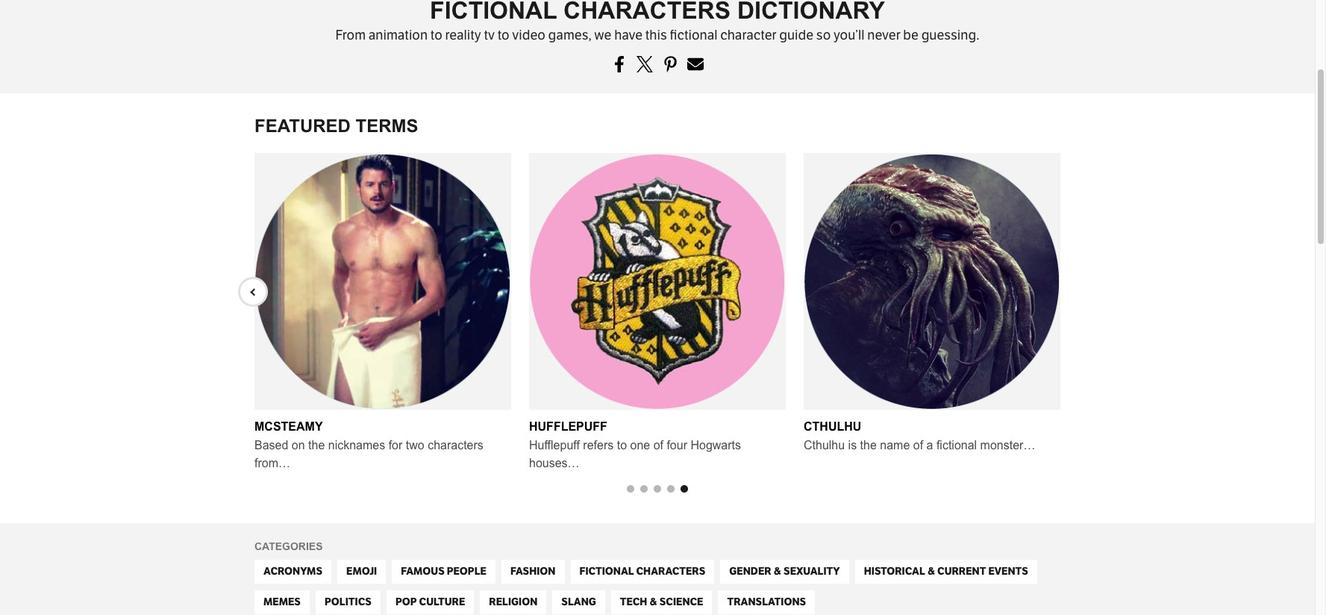 Task type: locate. For each thing, give the bounding box(es) containing it.
for
[[389, 439, 403, 452]]

emoji
[[346, 565, 377, 578]]

0 horizontal spatial of
[[654, 439, 664, 452]]

& for gender
[[774, 565, 782, 578]]

hufflepuff up houses… at the left bottom of the page
[[529, 439, 580, 452]]

0 vertical spatial cthulhu
[[804, 420, 862, 433]]

& inside historical & current events link
[[928, 565, 936, 578]]

characters
[[637, 565, 706, 578]]

the inside mcsteamy based on the nicknames for two characters from…
[[308, 439, 325, 452]]

to inside hufflepuff hufflepuff refers to one of four hogwarts houses…
[[617, 439, 627, 452]]

1 vertical spatial cthulhu
[[804, 439, 845, 452]]

1 of from the left
[[654, 439, 664, 452]]

reality
[[445, 27, 481, 43]]

fictional
[[670, 27, 718, 43], [937, 439, 978, 452]]

1 vertical spatial fictional
[[937, 439, 978, 452]]

a
[[927, 439, 934, 452]]

option
[[246, 153, 520, 472], [520, 153, 795, 472], [795, 153, 1070, 455]]

2 horizontal spatial to
[[617, 439, 627, 452]]

fashion
[[511, 565, 556, 578]]

tech & science
[[620, 596, 704, 608]]

memes
[[264, 596, 301, 608]]

acronyms link
[[255, 560, 332, 584]]

slang
[[562, 596, 596, 608]]

refers
[[583, 439, 614, 452]]

cthulhu link
[[804, 420, 862, 433]]

3 option from the left
[[795, 153, 1070, 455]]

the for nicknames
[[308, 439, 325, 452]]

cthulhu image
[[804, 153, 1061, 410]]

1 horizontal spatial to
[[498, 27, 510, 43]]

0 horizontal spatial fictional
[[670, 27, 718, 43]]

2 the from the left
[[861, 439, 877, 452]]

from…
[[255, 457, 290, 470]]

to left one
[[617, 439, 627, 452]]

&
[[774, 565, 782, 578], [928, 565, 936, 578], [650, 596, 658, 608]]

cthulhu
[[804, 420, 862, 433], [804, 439, 845, 452]]

0 horizontal spatial &
[[650, 596, 658, 608]]

of right one
[[654, 439, 664, 452]]

1 horizontal spatial fictional
[[937, 439, 978, 452]]

current
[[938, 565, 987, 578]]

games,
[[549, 27, 592, 43]]

religion
[[489, 596, 538, 608]]

the right is
[[861, 439, 877, 452]]

the
[[308, 439, 325, 452], [861, 439, 877, 452]]

the inside cthulhu cthulhu is the name of a fictional monster…
[[861, 439, 877, 452]]

famous people
[[401, 565, 487, 578]]

guide
[[780, 27, 814, 43]]

of left a
[[914, 439, 924, 452]]

1 horizontal spatial the
[[861, 439, 877, 452]]

1 horizontal spatial &
[[774, 565, 782, 578]]

0 horizontal spatial the
[[308, 439, 325, 452]]

tv
[[484, 27, 495, 43]]

cthulhu down cthulhu link
[[804, 439, 845, 452]]

mcsteamy image
[[255, 153, 511, 410]]

hufflepuff image
[[529, 153, 786, 410]]

fictional right a
[[937, 439, 978, 452]]

from animation to reality tv to video games, we have this fictional character guide so you'll never be guessing.
[[336, 27, 980, 43]]

have
[[615, 27, 643, 43]]

pop culture link
[[387, 590, 474, 614]]

fictional right the this at the top of the page
[[670, 27, 718, 43]]

gender & sexuality
[[730, 565, 841, 578]]

pop
[[396, 596, 417, 608]]

featured terms
[[255, 116, 419, 136]]

hufflepuff
[[529, 420, 608, 433], [529, 439, 580, 452]]

the right on
[[308, 439, 325, 452]]

& inside 'gender & sexuality' link
[[774, 565, 782, 578]]

& left current
[[928, 565, 936, 578]]

2 horizontal spatial &
[[928, 565, 936, 578]]

0 vertical spatial hufflepuff
[[529, 420, 608, 433]]

1 horizontal spatial of
[[914, 439, 924, 452]]

characters
[[428, 439, 484, 452]]

1 the from the left
[[308, 439, 325, 452]]

this
[[646, 27, 667, 43]]

fashion link
[[502, 560, 565, 584]]

& right tech
[[650, 596, 658, 608]]

pop culture
[[396, 596, 465, 608]]

video
[[512, 27, 546, 43]]

hufflepuff link
[[529, 420, 608, 433]]

people
[[447, 565, 487, 578]]

nicknames
[[328, 439, 385, 452]]

1 cthulhu from the top
[[804, 420, 862, 433]]

2 of from the left
[[914, 439, 924, 452]]

& inside tech & science link
[[650, 596, 658, 608]]

culture
[[419, 596, 465, 608]]

of
[[654, 439, 664, 452], [914, 439, 924, 452]]

to right tv
[[498, 27, 510, 43]]

1 vertical spatial hufflepuff
[[529, 439, 580, 452]]

1 option from the left
[[246, 153, 520, 472]]

2 option from the left
[[520, 153, 795, 472]]

cthulhu up is
[[804, 420, 862, 433]]

famous people link
[[392, 560, 496, 584]]

to
[[431, 27, 443, 43], [498, 27, 510, 43], [617, 439, 627, 452]]

religion link
[[480, 590, 547, 614]]

& right gender
[[774, 565, 782, 578]]

slang link
[[553, 590, 605, 614]]

of inside hufflepuff hufflepuff refers to one of four hogwarts houses…
[[654, 439, 664, 452]]

hufflepuff up refers
[[529, 420, 608, 433]]

of for one
[[654, 439, 664, 452]]

to left reality
[[431, 27, 443, 43]]

of inside cthulhu cthulhu is the name of a fictional monster…
[[914, 439, 924, 452]]

mcsteamy
[[255, 420, 323, 433]]



Task type: vqa. For each thing, say whether or not it's contained in the screenshot.
the Advertisement element
no



Task type: describe. For each thing, give the bounding box(es) containing it.
0 horizontal spatial to
[[431, 27, 443, 43]]

name
[[881, 439, 910, 452]]

is
[[849, 439, 857, 452]]

houses…
[[529, 457, 580, 470]]

based
[[255, 439, 289, 452]]

option containing hufflepuff
[[520, 153, 795, 472]]

on
[[292, 439, 305, 452]]

categories
[[255, 540, 323, 552]]

hufflepuff hufflepuff refers to one of four hogwarts houses…
[[529, 420, 741, 470]]

option containing cthulhu
[[795, 153, 1070, 455]]

tech
[[620, 596, 648, 608]]

memes link
[[255, 590, 310, 614]]

acronyms
[[264, 565, 323, 578]]

option containing mcsteamy
[[246, 153, 520, 472]]

& for tech
[[650, 596, 658, 608]]

you'll
[[834, 27, 865, 43]]

be
[[904, 27, 919, 43]]

fictional characters link
[[571, 560, 715, 584]]

translations
[[728, 596, 807, 608]]

mcsteamy based on the nicknames for two characters from…
[[255, 420, 484, 470]]

politics link
[[316, 590, 381, 614]]

animation
[[369, 27, 428, 43]]

fictional
[[580, 565, 634, 578]]

emoji link
[[338, 560, 386, 584]]

politics
[[325, 596, 372, 608]]

monster…
[[981, 439, 1036, 452]]

character
[[721, 27, 777, 43]]

fictional inside cthulhu cthulhu is the name of a fictional monster…
[[937, 439, 978, 452]]

historical & current events
[[864, 565, 1029, 578]]

2 hufflepuff from the top
[[529, 439, 580, 452]]

so
[[817, 27, 831, 43]]

historical
[[864, 565, 926, 578]]

gender & sexuality link
[[721, 560, 850, 584]]

guessing.
[[922, 27, 980, 43]]

gender
[[730, 565, 772, 578]]

sexuality
[[784, 565, 841, 578]]

of for name
[[914, 439, 924, 452]]

& for historical
[[928, 565, 936, 578]]

terms
[[356, 116, 419, 136]]

featured
[[255, 116, 351, 136]]

two
[[406, 439, 425, 452]]

tech & science link
[[611, 590, 713, 614]]

we
[[595, 27, 612, 43]]

famous
[[401, 565, 445, 578]]

hogwarts
[[691, 439, 741, 452]]

2 cthulhu from the top
[[804, 439, 845, 452]]

0 vertical spatial fictional
[[670, 27, 718, 43]]

translations link
[[719, 590, 816, 614]]

never
[[868, 27, 901, 43]]

fictional characters
[[580, 565, 706, 578]]

1 hufflepuff from the top
[[529, 420, 608, 433]]

historical & current events link
[[856, 560, 1038, 584]]

one
[[631, 439, 651, 452]]

four
[[667, 439, 688, 452]]

science
[[660, 596, 704, 608]]

cthulhu cthulhu is the name of a fictional monster…
[[804, 420, 1036, 452]]

from
[[336, 27, 366, 43]]

the for name
[[861, 439, 877, 452]]

mcsteamy link
[[255, 420, 323, 433]]

events
[[989, 565, 1029, 578]]



